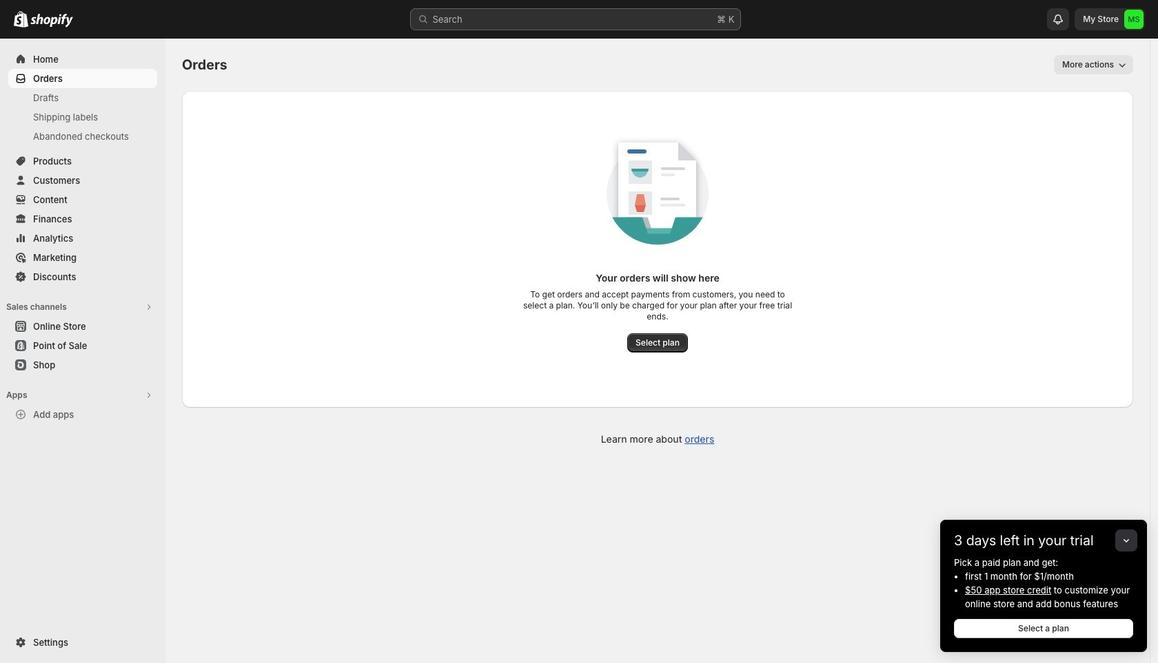 Task type: locate. For each thing, give the bounding box(es) containing it.
shopify image
[[14, 11, 28, 28]]



Task type: describe. For each thing, give the bounding box(es) containing it.
shopify image
[[30, 14, 73, 28]]

my store image
[[1124, 10, 1144, 29]]



Task type: vqa. For each thing, say whether or not it's contained in the screenshot.
My Store image
yes



